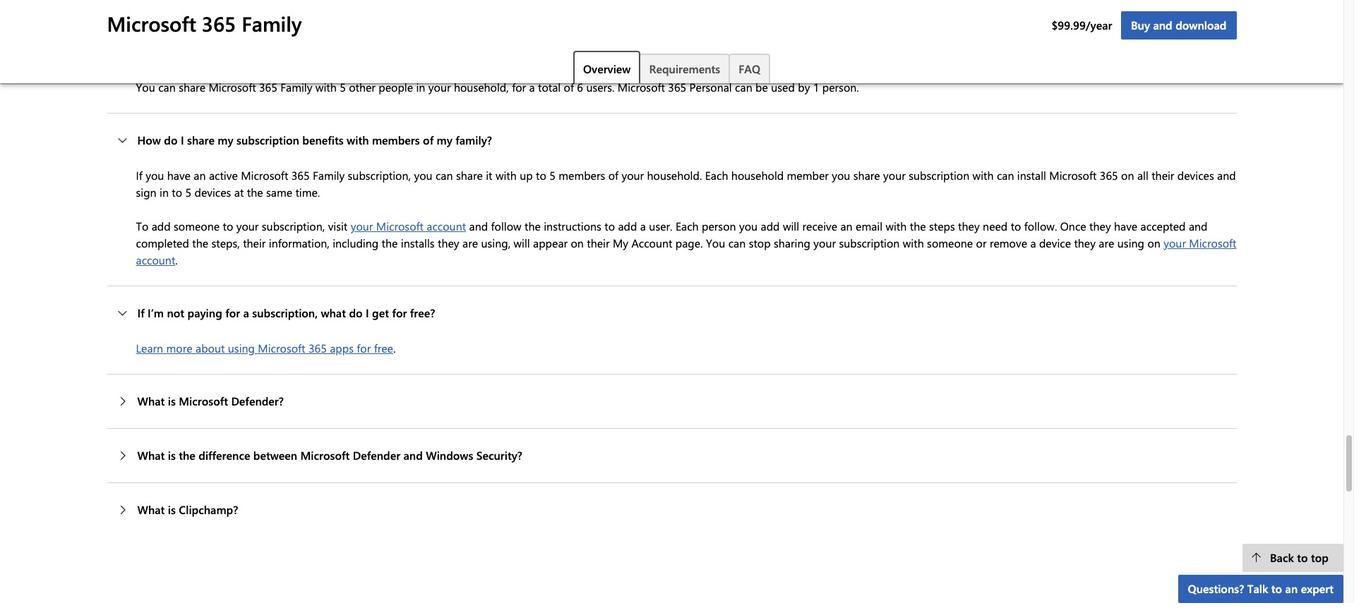 Task type: locate. For each thing, give the bounding box(es) containing it.
5 right sign
[[185, 185, 192, 200]]

1 vertical spatial in
[[160, 185, 169, 200]]

you down person
[[706, 236, 726, 251]]

their right steps, at the left top
[[243, 236, 266, 251]]

the left installs
[[382, 236, 398, 251]]

share down microsoft 365 family on the left top of page
[[179, 80, 206, 95]]

0 vertical spatial subscription,
[[348, 168, 411, 183]]

my up active
[[218, 133, 234, 148]]

to right sign
[[172, 185, 182, 200]]

family
[[242, 10, 302, 37], [281, 80, 313, 95], [313, 168, 345, 183]]

questions? talk to an expert button
[[1179, 576, 1344, 604]]

what inside what is microsoft defender? dropdown button
[[137, 394, 165, 409]]

using
[[1118, 236, 1145, 251], [228, 341, 255, 356]]

1 is from the top
[[168, 394, 176, 409]]

including
[[333, 236, 379, 251]]

an
[[194, 168, 206, 183], [841, 219, 853, 234], [1286, 582, 1298, 597]]

of
[[564, 80, 574, 95], [423, 133, 434, 148], [609, 168, 619, 183]]

0 horizontal spatial using
[[228, 341, 255, 356]]

an for questions?
[[1286, 582, 1298, 597]]

account
[[427, 219, 466, 234], [136, 253, 175, 268]]

have left accepted
[[1115, 219, 1138, 234]]

an inside dropdown button
[[1286, 582, 1298, 597]]

buy
[[1131, 18, 1151, 32]]

an inside if you have an active microsoft 365 family subscription, you can share it with up to 5 members of your household. each household member you share your subscription with can install microsoft 365 on all their devices and sign in to 5 devices at the same time.
[[194, 168, 206, 183]]

if inside if you have an active microsoft 365 family subscription, you can share it with up to 5 members of your household. each household member you share your subscription with can install microsoft 365 on all their devices and sign in to 5 devices at the same time.
[[136, 168, 143, 183]]

will up sharing
[[783, 219, 800, 234]]

are left using,
[[463, 236, 478, 251]]

with right email
[[886, 219, 907, 234]]

their left my
[[587, 236, 610, 251]]

1 horizontal spatial i
[[366, 306, 369, 321]]

learn
[[136, 341, 163, 356]]

are right device at the top of the page
[[1099, 236, 1115, 251]]

1 vertical spatial using
[[228, 341, 255, 356]]

is left difference on the bottom of page
[[168, 449, 176, 464]]

1 vertical spatial devices
[[195, 185, 231, 200]]

follow.
[[1025, 219, 1058, 234]]

subscription up steps
[[909, 168, 970, 183]]

share
[[179, 80, 206, 95], [187, 133, 215, 148], [456, 168, 483, 183], [854, 168, 881, 183]]

0 vertical spatial you
[[136, 80, 155, 95]]

defender?
[[231, 394, 284, 409]]

1 add from the left
[[152, 219, 171, 234]]

total
[[538, 80, 561, 95]]

free?
[[410, 306, 435, 321]]

household
[[732, 168, 784, 183]]

using down accepted
[[1118, 236, 1145, 251]]

0 vertical spatial 5
[[340, 80, 346, 95]]

the
[[247, 185, 263, 200], [525, 219, 541, 234], [910, 219, 926, 234], [192, 236, 208, 251], [382, 236, 398, 251], [179, 449, 196, 464]]

1 vertical spatial your microsoft account link
[[136, 236, 1237, 268]]

in right sign
[[160, 185, 169, 200]]

0 horizontal spatial my
[[218, 133, 234, 148]]

a up learn more about using microsoft 365 apps for free link
[[243, 306, 249, 321]]

0 horizontal spatial their
[[243, 236, 266, 251]]

2 are from the left
[[1099, 236, 1115, 251]]

1 vertical spatial will
[[514, 236, 530, 251]]

0 vertical spatial devices
[[1178, 168, 1215, 183]]

2 horizontal spatial their
[[1152, 168, 1175, 183]]

add up my
[[618, 219, 637, 234]]

0 horizontal spatial account
[[136, 253, 175, 268]]

my
[[218, 133, 234, 148], [437, 133, 453, 148]]

0 vertical spatial is
[[168, 394, 176, 409]]

2 vertical spatial 5
[[185, 185, 192, 200]]

0 vertical spatial subscription
[[237, 133, 299, 148]]

subscription
[[237, 133, 299, 148], [909, 168, 970, 183], [839, 236, 900, 251]]

their
[[1152, 168, 1175, 183], [243, 236, 266, 251], [587, 236, 610, 251]]

add up completed
[[152, 219, 171, 234]]

faq link
[[729, 54, 771, 83]]

back to top
[[1271, 551, 1329, 566]]

by
[[798, 80, 810, 95]]

with left or
[[903, 236, 924, 251]]

2 horizontal spatial subscription
[[909, 168, 970, 183]]

1 horizontal spatial are
[[1099, 236, 1115, 251]]

what
[[137, 394, 165, 409], [137, 449, 165, 464], [137, 503, 165, 518]]

subscription inside and follow the instructions to add a user. each person you add will receive an email with the steps they need to follow. once they have accepted and completed the steps, their information, including the installs they are using, will appear on their my account page. you can stop sharing your subscription with someone or remove a device they are using on
[[839, 236, 900, 251]]

can left stop
[[729, 236, 746, 251]]

of inside how do i share my subscription benefits with members of my family? dropdown button
[[423, 133, 434, 148]]

1 vertical spatial someone
[[928, 236, 974, 251]]

up
[[520, 168, 533, 183]]

if up sign
[[136, 168, 143, 183]]

0 horizontal spatial do
[[164, 133, 178, 148]]

your
[[429, 80, 451, 95], [622, 168, 644, 183], [884, 168, 906, 183], [236, 219, 259, 234], [351, 219, 373, 234], [814, 236, 836, 251], [1164, 236, 1187, 251]]

1 horizontal spatial an
[[841, 219, 853, 234]]

what is the difference between microsoft defender and windows security?
[[137, 449, 523, 464]]

an left email
[[841, 219, 853, 234]]

family?
[[456, 133, 492, 148]]

0 vertical spatial what
[[137, 394, 165, 409]]

using right about
[[228, 341, 255, 356]]

if for if i'm not paying for a subscription, what do i get for free?
[[137, 306, 145, 321]]

your inside and follow the instructions to add a user. each person you add will receive an email with the steps they need to follow. once they have accepted and completed the steps, their information, including the installs they are using, will appear on their my account page. you can stop sharing your subscription with someone or remove a device they are using on
[[814, 236, 836, 251]]

if left i'm
[[137, 306, 145, 321]]

1 what from the top
[[137, 394, 165, 409]]

the right at
[[247, 185, 263, 200]]

if
[[136, 168, 143, 183], [137, 306, 145, 321]]

0 horizontal spatial members
[[372, 133, 420, 148]]

1 horizontal spatial add
[[618, 219, 637, 234]]

what for what is microsoft defender?
[[137, 394, 165, 409]]

on inside if you have an active microsoft 365 family subscription, you can share it with up to 5 members of your household. each household member you share your subscription with can install microsoft 365 on all their devices and sign in to 5 devices at the same time.
[[1122, 168, 1135, 183]]

active
[[209, 168, 238, 183]]

will
[[783, 219, 800, 234], [514, 236, 530, 251]]

2 horizontal spatial add
[[761, 219, 780, 234]]

0 horizontal spatial will
[[514, 236, 530, 251]]

0 horizontal spatial someone
[[174, 219, 220, 234]]

subscription, inside dropdown button
[[252, 306, 318, 321]]

0 vertical spatial .
[[175, 253, 178, 268]]

each left household
[[705, 168, 729, 183]]

you up how
[[136, 80, 155, 95]]

members down people
[[372, 133, 420, 148]]

your microsoft account link up installs
[[351, 219, 466, 234]]

members
[[372, 133, 420, 148], [559, 168, 606, 183]]

member
[[787, 168, 829, 183]]

is left 'clipchamp?'
[[168, 503, 176, 518]]

what up what is clipchamp?
[[137, 449, 165, 464]]

what inside "what is clipchamp?" dropdown button
[[137, 503, 165, 518]]

learn more about microsoft 365 family. tab list
[[107, 51, 1237, 85]]

2 vertical spatial family
[[313, 168, 345, 183]]

an left expert
[[1286, 582, 1298, 597]]

to up remove
[[1011, 219, 1022, 234]]

2 vertical spatial subscription
[[839, 236, 900, 251]]

what down 'learn'
[[137, 394, 165, 409]]

i
[[181, 133, 184, 148], [366, 306, 369, 321]]

a
[[529, 80, 535, 95], [641, 219, 646, 234], [1031, 236, 1037, 251], [243, 306, 249, 321]]

is down more
[[168, 394, 176, 409]]

on
[[1122, 168, 1135, 183], [571, 236, 584, 251], [1148, 236, 1161, 251]]

2 vertical spatial what
[[137, 503, 165, 518]]

each up the page.
[[676, 219, 699, 234]]

1 vertical spatial of
[[423, 133, 434, 148]]

1 vertical spatial you
[[706, 236, 726, 251]]

0 horizontal spatial subscription
[[237, 133, 299, 148]]

0 horizontal spatial on
[[571, 236, 584, 251]]

0 vertical spatial have
[[167, 168, 191, 183]]

0 horizontal spatial are
[[463, 236, 478, 251]]

1 vertical spatial .
[[393, 341, 396, 356]]

install
[[1018, 168, 1047, 183]]

an left active
[[194, 168, 206, 183]]

devices right all
[[1178, 168, 1215, 183]]

someone up steps, at the left top
[[174, 219, 220, 234]]

receive
[[803, 219, 838, 234]]

account up installs
[[427, 219, 466, 234]]

1 vertical spatial have
[[1115, 219, 1138, 234]]

1 vertical spatial subscription
[[909, 168, 970, 183]]

clipchamp?
[[179, 503, 238, 518]]

2 my from the left
[[437, 133, 453, 148]]

1 vertical spatial an
[[841, 219, 853, 234]]

in right people
[[416, 80, 426, 95]]

0 horizontal spatial add
[[152, 219, 171, 234]]

remove
[[990, 236, 1028, 251]]

what is clipchamp? button
[[107, 484, 1237, 538]]

1 horizontal spatial .
[[393, 341, 396, 356]]

will down follow
[[514, 236, 530, 251]]

3 what from the top
[[137, 503, 165, 518]]

their right all
[[1152, 168, 1175, 183]]

1 horizontal spatial members
[[559, 168, 606, 183]]

share up active
[[187, 133, 215, 148]]

you up stop
[[740, 219, 758, 234]]

have left active
[[167, 168, 191, 183]]

0 horizontal spatial in
[[160, 185, 169, 200]]

1 vertical spatial each
[[676, 219, 699, 234]]

in
[[416, 80, 426, 95], [160, 185, 169, 200]]

0 horizontal spatial an
[[194, 168, 206, 183]]

$99.99/year
[[1052, 18, 1113, 32]]

you right member
[[832, 168, 851, 183]]

account
[[632, 236, 673, 251]]

have inside and follow the instructions to add a user. each person you add will receive an email with the steps they need to follow. once they have accepted and completed the steps, their information, including the installs they are using, will appear on their my account page. you can stop sharing your subscription with someone or remove a device they are using on
[[1115, 219, 1138, 234]]

once
[[1061, 219, 1087, 234]]

add
[[152, 219, 171, 234], [618, 219, 637, 234], [761, 219, 780, 234]]

2 vertical spatial subscription,
[[252, 306, 318, 321]]

my left family?
[[437, 133, 453, 148]]

add up stop
[[761, 219, 780, 234]]

they right once
[[1090, 219, 1112, 234]]

on down accepted
[[1148, 236, 1161, 251]]

2 add from the left
[[618, 219, 637, 234]]

what is the difference between microsoft defender and windows security? button
[[107, 430, 1237, 483]]

microsoft inside your microsoft account
[[1190, 236, 1237, 251]]

to
[[136, 219, 149, 234]]

3 is from the top
[[168, 503, 176, 518]]

. right apps
[[393, 341, 396, 356]]

1 horizontal spatial using
[[1118, 236, 1145, 251]]

for left free
[[357, 341, 371, 356]]

user.
[[649, 219, 673, 234]]

0 horizontal spatial .
[[175, 253, 178, 268]]

paying
[[188, 306, 222, 321]]

1 horizontal spatial have
[[1115, 219, 1138, 234]]

the left difference on the bottom of page
[[179, 449, 196, 464]]

1 horizontal spatial do
[[349, 306, 363, 321]]

of left family?
[[423, 133, 434, 148]]

0 horizontal spatial each
[[676, 219, 699, 234]]

if inside dropdown button
[[137, 306, 145, 321]]

members up instructions at top left
[[559, 168, 606, 183]]

faq
[[739, 61, 761, 76]]

they down once
[[1075, 236, 1096, 251]]

2 horizontal spatial 5
[[550, 168, 556, 183]]

1 are from the left
[[463, 236, 478, 251]]

accepted
[[1141, 219, 1186, 234]]

1 vertical spatial i
[[366, 306, 369, 321]]

a inside if i'm not paying for a subscription, what do i get for free? dropdown button
[[243, 306, 249, 321]]

is inside what is the difference between microsoft defender and windows security? dropdown button
[[168, 449, 176, 464]]

5 left other
[[340, 80, 346, 95]]

questions? talk to an expert
[[1189, 582, 1334, 597]]

.
[[175, 253, 178, 268], [393, 341, 396, 356]]

i right how
[[181, 133, 184, 148]]

if you have an active microsoft 365 family subscription, you can share it with up to 5 members of your household. each household member you share your subscription with can install microsoft 365 on all their devices and sign in to 5 devices at the same time.
[[136, 168, 1237, 200]]

1 horizontal spatial subscription
[[839, 236, 900, 251]]

what inside what is the difference between microsoft defender and windows security? dropdown button
[[137, 449, 165, 464]]

1 vertical spatial family
[[281, 80, 313, 95]]

0 horizontal spatial 5
[[185, 185, 192, 200]]

to right talk on the right of page
[[1272, 582, 1283, 597]]

device
[[1040, 236, 1072, 251]]

and inside dropdown button
[[404, 449, 423, 464]]

0 vertical spatial i
[[181, 133, 184, 148]]

0 horizontal spatial i
[[181, 133, 184, 148]]

2 vertical spatial of
[[609, 168, 619, 183]]

in inside if you have an active microsoft 365 family subscription, you can share it with up to 5 members of your household. each household member you share your subscription with can install microsoft 365 on all their devices and sign in to 5 devices at the same time.
[[160, 185, 169, 200]]

on down instructions at top left
[[571, 236, 584, 251]]

subscription up 'same'
[[237, 133, 299, 148]]

share left 'it'
[[456, 168, 483, 183]]

on left all
[[1122, 168, 1135, 183]]

account down completed
[[136, 253, 175, 268]]

if for if you have an active microsoft 365 family subscription, you can share it with up to 5 members of your household. each household member you share your subscription with can install microsoft 365 on all their devices and sign in to 5 devices at the same time.
[[136, 168, 143, 183]]

1 horizontal spatial in
[[416, 80, 426, 95]]

what left 'clipchamp?'
[[137, 503, 165, 518]]

each inside if you have an active microsoft 365 family subscription, you can share it with up to 5 members of your household. each household member you share your subscription with can install microsoft 365 on all their devices and sign in to 5 devices at the same time.
[[705, 168, 729, 183]]

1 vertical spatial what
[[137, 449, 165, 464]]

. down completed
[[175, 253, 178, 268]]

person.
[[823, 80, 860, 95]]

is inside "what is clipchamp?" dropdown button
[[168, 503, 176, 518]]

2 vertical spatial is
[[168, 503, 176, 518]]

learn more about using microsoft 365 apps for free link
[[136, 341, 393, 356]]

have
[[167, 168, 191, 183], [1115, 219, 1138, 234]]

2 vertical spatial an
[[1286, 582, 1298, 597]]

0 vertical spatial account
[[427, 219, 466, 234]]

someone
[[174, 219, 220, 234], [928, 236, 974, 251]]

a down follow.
[[1031, 236, 1037, 251]]

0 vertical spatial using
[[1118, 236, 1145, 251]]

0 horizontal spatial of
[[423, 133, 434, 148]]

1 vertical spatial members
[[559, 168, 606, 183]]

you up sign
[[146, 168, 164, 183]]

2 what from the top
[[137, 449, 165, 464]]

can inside and follow the instructions to add a user. each person you add will receive an email with the steps they need to follow. once they have accepted and completed the steps, their information, including the installs they are using, will appear on their my account page. you can stop sharing your subscription with someone or remove a device they are using on
[[729, 236, 746, 251]]

they
[[959, 219, 980, 234], [1090, 219, 1112, 234], [438, 236, 460, 251], [1075, 236, 1096, 251]]

1 horizontal spatial someone
[[928, 236, 974, 251]]

installs
[[401, 236, 435, 251]]

with inside dropdown button
[[347, 133, 369, 148]]

of left 6
[[564, 80, 574, 95]]

5 right up
[[550, 168, 556, 183]]

2 horizontal spatial an
[[1286, 582, 1298, 597]]

devices
[[1178, 168, 1215, 183], [195, 185, 231, 200]]

do right how
[[164, 133, 178, 148]]

0 vertical spatial each
[[705, 168, 729, 183]]

each
[[705, 168, 729, 183], [676, 219, 699, 234]]

of left household.
[[609, 168, 619, 183]]

2 horizontal spatial of
[[609, 168, 619, 183]]

1 horizontal spatial of
[[564, 80, 574, 95]]

0 vertical spatial members
[[372, 133, 420, 148]]

1 vertical spatial is
[[168, 449, 176, 464]]

microsoft
[[107, 10, 196, 37], [209, 80, 256, 95], [618, 80, 665, 95], [241, 168, 288, 183], [1050, 168, 1097, 183], [376, 219, 424, 234], [1190, 236, 1237, 251], [258, 341, 306, 356], [179, 394, 228, 409], [301, 449, 350, 464]]

someone down steps
[[928, 236, 974, 251]]

is for the
[[168, 449, 176, 464]]

0 vertical spatial will
[[783, 219, 800, 234]]

1 horizontal spatial each
[[705, 168, 729, 183]]

do
[[164, 133, 178, 148], [349, 306, 363, 321]]

0 vertical spatial if
[[136, 168, 143, 183]]

about
[[196, 341, 225, 356]]

sign
[[136, 185, 157, 200]]

expert
[[1302, 582, 1334, 597]]

with right the benefits
[[347, 133, 369, 148]]

you
[[146, 168, 164, 183], [414, 168, 433, 183], [832, 168, 851, 183], [740, 219, 758, 234]]

your microsoft account link down user.
[[136, 236, 1237, 268]]

with
[[316, 80, 337, 95], [347, 133, 369, 148], [496, 168, 517, 183], [973, 168, 994, 183], [886, 219, 907, 234], [903, 236, 924, 251]]

1 horizontal spatial devices
[[1178, 168, 1215, 183]]

1 horizontal spatial on
[[1122, 168, 1135, 183]]

2 is from the top
[[168, 449, 176, 464]]

0 vertical spatial an
[[194, 168, 206, 183]]

get
[[372, 306, 389, 321]]

1 vertical spatial account
[[136, 253, 175, 268]]

1
[[814, 80, 820, 95]]

1 horizontal spatial my
[[437, 133, 453, 148]]

do right what
[[349, 306, 363, 321]]

is inside what is microsoft defender? dropdown button
[[168, 394, 176, 409]]

i left get
[[366, 306, 369, 321]]

0 horizontal spatial devices
[[195, 185, 231, 200]]



Task type: vqa. For each thing, say whether or not it's contained in the screenshot.
injuries,
no



Task type: describe. For each thing, give the bounding box(es) containing it.
0 vertical spatial someone
[[174, 219, 220, 234]]

appear
[[533, 236, 568, 251]]

follow
[[491, 219, 522, 234]]

to left top
[[1298, 551, 1309, 566]]

what is microsoft defender?
[[137, 394, 284, 409]]

my
[[613, 236, 629, 251]]

not
[[167, 306, 184, 321]]

page.
[[676, 236, 703, 251]]

1 horizontal spatial 5
[[340, 80, 346, 95]]

0 vertical spatial of
[[564, 80, 574, 95]]

personal
[[690, 80, 732, 95]]

subscription inside how do i share my subscription benefits with members of my family? dropdown button
[[237, 133, 299, 148]]

apps
[[330, 341, 354, 356]]

0 vertical spatial do
[[164, 133, 178, 148]]

for right paying
[[225, 306, 240, 321]]

be
[[756, 80, 768, 95]]

1 vertical spatial subscription,
[[262, 219, 325, 234]]

subscription inside if you have an active microsoft 365 family subscription, you can share it with up to 5 members of your household. each household member you share your subscription with can install microsoft 365 on all their devices and sign in to 5 devices at the same time.
[[909, 168, 970, 183]]

questions?
[[1189, 582, 1245, 597]]

share up email
[[854, 168, 881, 183]]

if i'm not paying for a subscription, what do i get for free? button
[[107, 287, 1237, 341]]

for right get
[[392, 306, 407, 321]]

have inside if you have an active microsoft 365 family subscription, you can share it with up to 5 members of your household. each household member you share your subscription with can install microsoft 365 on all their devices and sign in to 5 devices at the same time.
[[167, 168, 191, 183]]

i'm
[[148, 306, 164, 321]]

can left be
[[735, 80, 753, 95]]

users.
[[587, 80, 615, 95]]

of inside if you have an active microsoft 365 family subscription, you can share it with up to 5 members of your household. each household member you share your subscription with can install microsoft 365 on all their devices and sign in to 5 devices at the same time.
[[609, 168, 619, 183]]

what is microsoft defender? button
[[107, 375, 1237, 429]]

download
[[1176, 18, 1227, 32]]

what for what is clipchamp?
[[137, 503, 165, 518]]

email
[[856, 219, 883, 234]]

visit
[[328, 219, 348, 234]]

you inside and follow the instructions to add a user. each person you add will receive an email with the steps they need to follow. once they have accepted and completed the steps, their information, including the installs they are using, will appear on their my account page. you can stop sharing your subscription with someone or remove a device they are using on
[[706, 236, 726, 251]]

time.
[[296, 185, 320, 200]]

if i'm not paying for a subscription, what do i get for free?
[[137, 306, 435, 321]]

can left install
[[997, 168, 1015, 183]]

account inside your microsoft account
[[136, 253, 175, 268]]

overview
[[583, 61, 631, 76]]

with left other
[[316, 80, 337, 95]]

other
[[349, 80, 376, 95]]

1 vertical spatial do
[[349, 306, 363, 321]]

a left the total
[[529, 80, 535, 95]]

what is clipchamp?
[[137, 503, 238, 518]]

is for microsoft
[[168, 394, 176, 409]]

difference
[[199, 449, 250, 464]]

stop
[[749, 236, 771, 251]]

1 horizontal spatial account
[[427, 219, 466, 234]]

you left 'it'
[[414, 168, 433, 183]]

they up or
[[959, 219, 980, 234]]

1 my from the left
[[218, 133, 234, 148]]

it
[[486, 168, 493, 183]]

using,
[[481, 236, 511, 251]]

you inside and follow the instructions to add a user. each person you add will receive an email with the steps they need to follow. once they have accepted and completed the steps, their information, including the installs they are using, will appear on their my account page. you can stop sharing your subscription with someone or remove a device they are using on
[[740, 219, 758, 234]]

used
[[771, 80, 795, 95]]

they right installs
[[438, 236, 460, 251]]

how do i share my subscription benefits with members of my family? button
[[107, 114, 1237, 168]]

benefits
[[303, 133, 344, 148]]

you can share microsoft 365 family with 5 other people in your household, for a total of 6 users. microsoft 365 personal can be used by 1 person.
[[136, 80, 860, 95]]

the left steps, at the left top
[[192, 236, 208, 251]]

household,
[[454, 80, 509, 95]]

completed
[[136, 236, 189, 251]]

0 vertical spatial your microsoft account link
[[351, 219, 466, 234]]

defender
[[353, 449, 401, 464]]

how do i share my subscription benefits with members of my family?
[[137, 133, 492, 148]]

0 horizontal spatial you
[[136, 80, 155, 95]]

and inside if you have an active microsoft 365 family subscription, you can share it with up to 5 members of your household. each household member you share your subscription with can install microsoft 365 on all their devices and sign in to 5 devices at the same time.
[[1218, 168, 1237, 183]]

the inside dropdown button
[[179, 449, 196, 464]]

security?
[[477, 449, 523, 464]]

microsoft 365 family
[[107, 10, 302, 37]]

how
[[137, 133, 161, 148]]

steps,
[[212, 236, 240, 251]]

buy and download
[[1131, 18, 1227, 32]]

people
[[379, 80, 413, 95]]

2 horizontal spatial on
[[1148, 236, 1161, 251]]

information,
[[269, 236, 330, 251]]

1 horizontal spatial will
[[783, 219, 800, 234]]

all
[[1138, 168, 1149, 183]]

and inside button
[[1154, 18, 1173, 32]]

with left install
[[973, 168, 994, 183]]

can up how
[[158, 80, 176, 95]]

0 vertical spatial in
[[416, 80, 426, 95]]

to add someone to your subscription, visit your microsoft account
[[136, 219, 466, 234]]

requirements link
[[640, 54, 731, 83]]

requirements
[[649, 61, 721, 76]]

for left the total
[[512, 80, 526, 95]]

their inside if you have an active microsoft 365 family subscription, you can share it with up to 5 members of your household. each household member you share your subscription with can install microsoft 365 on all their devices and sign in to 5 devices at the same time.
[[1152, 168, 1175, 183]]

to up steps, at the left top
[[223, 219, 233, 234]]

learn more about using microsoft 365 apps for free .
[[136, 341, 396, 356]]

or
[[977, 236, 987, 251]]

6
[[577, 80, 583, 95]]

to inside dropdown button
[[1272, 582, 1283, 597]]

someone inside and follow the instructions to add a user. each person you add will receive an email with the steps they need to follow. once they have accepted and completed the steps, their information, including the installs they are using, will appear on their my account page. you can stop sharing your subscription with someone or remove a device they are using on
[[928, 236, 974, 251]]

family inside if you have an active microsoft 365 family subscription, you can share it with up to 5 members of your household. each household member you share your subscription with can install microsoft 365 on all their devices and sign in to 5 devices at the same time.
[[313, 168, 345, 183]]

the left steps
[[910, 219, 926, 234]]

your inside your microsoft account
[[1164, 236, 1187, 251]]

0 vertical spatial family
[[242, 10, 302, 37]]

need
[[983, 219, 1008, 234]]

to right up
[[536, 168, 547, 183]]

1 vertical spatial 5
[[550, 168, 556, 183]]

each inside and follow the instructions to add a user. each person you add will receive an email with the steps they need to follow. once they have accepted and completed the steps, their information, including the installs they are using, will appear on their my account page. you can stop sharing your subscription with someone or remove a device they are using on
[[676, 219, 699, 234]]

the inside if you have an active microsoft 365 family subscription, you can share it with up to 5 members of your household. each household member you share your subscription with can install microsoft 365 on all their devices and sign in to 5 devices at the same time.
[[247, 185, 263, 200]]

back to top link
[[1243, 545, 1344, 573]]

members inside if you have an active microsoft 365 family subscription, you can share it with up to 5 members of your household. each household member you share your subscription with can install microsoft 365 on all their devices and sign in to 5 devices at the same time.
[[559, 168, 606, 183]]

your microsoft account
[[136, 236, 1237, 268]]

the up appear
[[525, 219, 541, 234]]

an for if
[[194, 168, 206, 183]]

person
[[702, 219, 736, 234]]

members inside dropdown button
[[372, 133, 420, 148]]

a left user.
[[641, 219, 646, 234]]

what
[[321, 306, 346, 321]]

what for what is the difference between microsoft defender and windows security?
[[137, 449, 165, 464]]

share inside how do i share my subscription benefits with members of my family? dropdown button
[[187, 133, 215, 148]]

with right 'it'
[[496, 168, 517, 183]]

is for clipchamp?
[[168, 503, 176, 518]]

talk
[[1248, 582, 1269, 597]]

subscription, inside if you have an active microsoft 365 family subscription, you can share it with up to 5 members of your household. each household member you share your subscription with can install microsoft 365 on all their devices and sign in to 5 devices at the same time.
[[348, 168, 411, 183]]

to up my
[[605, 219, 615, 234]]

3 add from the left
[[761, 219, 780, 234]]

windows
[[426, 449, 474, 464]]

instructions
[[544, 219, 602, 234]]

more
[[166, 341, 193, 356]]

an inside and follow the instructions to add a user. each person you add will receive an email with the steps they need to follow. once they have accepted and completed the steps, their information, including the installs they are using, will appear on their my account page. you can stop sharing your subscription with someone or remove a device they are using on
[[841, 219, 853, 234]]

using inside and follow the instructions to add a user. each person you add will receive an email with the steps they need to follow. once they have accepted and completed the steps, their information, including the installs they are using, will appear on their my account page. you can stop sharing your subscription with someone or remove a device they are using on
[[1118, 236, 1145, 251]]

steps
[[930, 219, 956, 234]]

can left 'it'
[[436, 168, 453, 183]]

sharing
[[774, 236, 811, 251]]

free
[[374, 341, 393, 356]]

and follow the instructions to add a user. each person you add will receive an email with the steps they need to follow. once they have accepted and completed the steps, their information, including the installs they are using, will appear on their my account page. you can stop sharing your subscription with someone or remove a device they are using on
[[136, 219, 1208, 251]]

1 horizontal spatial their
[[587, 236, 610, 251]]

same
[[266, 185, 292, 200]]

back
[[1271, 551, 1295, 566]]



